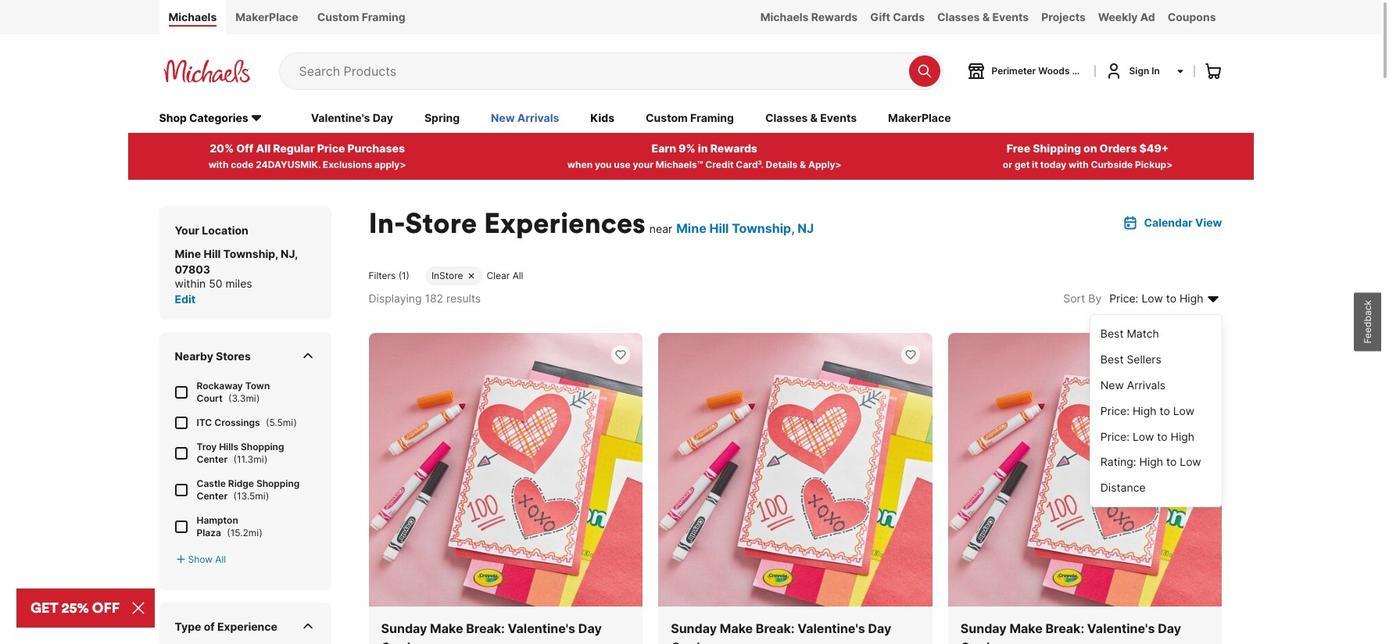 Task type: describe. For each thing, give the bounding box(es) containing it.
with inside 20% off all regular price purchases with code 24dayusmik. exclusions apply>
[[208, 158, 229, 170]]

spring link
[[424, 110, 460, 127]]

in
[[1152, 65, 1160, 77]]

rating:
[[1101, 455, 1136, 469]]

tabler image for nearby stores
[[300, 348, 315, 364]]

sign in button
[[1104, 62, 1185, 80]]

shop categories link
[[159, 110, 280, 127]]

new arrivals link
[[491, 110, 559, 127]]

( for hills
[[233, 453, 237, 465]]

price: high to low button
[[1091, 398, 1222, 424]]

michaels link
[[159, 0, 226, 34]]

sunday make break: valentine's day card for third sunday make break: valentine's day card link
[[961, 621, 1181, 644]]

valentine's day
[[311, 111, 393, 124]]

mi) for hampton plaza
[[248, 527, 263, 538]]

or
[[1003, 158, 1013, 170]]

match
[[1127, 327, 1159, 340]]

near
[[650, 222, 673, 235]]

07803
[[175, 262, 210, 276]]

gift cards
[[870, 10, 925, 23]]

sort by
[[1064, 291, 1102, 305]]

0 horizontal spatial events
[[820, 111, 857, 124]]

15.2
[[230, 527, 248, 538]]

( 11.3 mi)
[[231, 453, 268, 465]]

0 vertical spatial classes & events link
[[931, 0, 1035, 34]]

3.3
[[232, 392, 246, 404]]

0 vertical spatial classes & events
[[937, 10, 1029, 23]]

town
[[245, 380, 270, 391]]

day inside "link"
[[373, 111, 393, 124]]

custom for custom framing link to the left
[[317, 10, 359, 23]]

type
[[175, 620, 201, 633]]

new for new arrivals link
[[491, 111, 515, 124]]

clear all
[[487, 270, 523, 281]]

new arrivals button
[[1091, 373, 1222, 398]]

make for third sunday make break: valentine's day card link
[[1010, 621, 1043, 637]]

20% off all regular price purchases with code 24dayusmik. exclusions apply>
[[208, 141, 406, 170]]

displaying 182 results
[[369, 291, 481, 305]]

show
[[188, 553, 213, 565]]

, inside in-store experiences near mine hill township , nj
[[791, 220, 795, 236]]

code
[[231, 158, 254, 170]]

new for new arrivals button
[[1101, 378, 1124, 392]]

sign in
[[1129, 65, 1160, 77]]

make for sunday make break: valentine's day card link associated with heart icon
[[430, 621, 463, 637]]

card³.
[[736, 158, 764, 170]]

castle
[[197, 477, 226, 489]]

low for price: high to low
[[1173, 404, 1195, 417]]

perimeter woods shopping center button
[[967, 62, 1149, 80]]

heart image
[[904, 348, 917, 361]]

low for rating: high to low
[[1180, 455, 1201, 469]]

( right crossings
[[266, 416, 269, 428]]

1 vertical spatial classes & events
[[765, 111, 857, 124]]

custom framing for bottom custom framing link
[[646, 111, 734, 124]]

valentine's for sunday make break: valentine's day card link for heart image
[[798, 621, 865, 637]]

it
[[1032, 158, 1038, 170]]

1 vertical spatial classes & events link
[[765, 110, 857, 127]]

card for sunday make break: valentine's day card link for heart image
[[671, 640, 700, 644]]

heart image
[[615, 348, 627, 361]]

township
[[732, 220, 791, 236]]

best match
[[1101, 327, 1159, 340]]

search button image
[[917, 63, 932, 79]]

plaza
[[197, 527, 221, 538]]

your
[[633, 158, 654, 170]]

( 15.2 mi)
[[224, 527, 263, 538]]

michaels for michaels
[[168, 10, 217, 23]]

rewards inside earn 9% in rewards when you use your michaels™ credit card³. details & apply>
[[710, 141, 758, 155]]

valentine's day link
[[311, 110, 393, 127]]

perimeter woods shopping center
[[992, 65, 1149, 77]]

nearby stores
[[175, 349, 251, 363]]

price: high to low
[[1101, 404, 1195, 417]]

9%
[[679, 141, 696, 155]]

hill inside in-store experiences near mine hill township , nj
[[709, 220, 729, 236]]

coupons
[[1168, 10, 1216, 23]]

mi) right crossings
[[283, 416, 297, 428]]

spring
[[424, 111, 460, 124]]

182
[[425, 291, 443, 305]]

calendar
[[1144, 216, 1193, 229]]

shop
[[159, 111, 187, 124]]

when
[[567, 158, 593, 170]]

day for third sunday make break: valentine's day card link
[[1158, 621, 1181, 637]]

all for show all
[[215, 553, 226, 565]]

menu containing best match
[[1090, 314, 1223, 508]]

valentine's for sunday make break: valentine's day card link associated with heart icon
[[508, 621, 575, 637]]

nj inside in-store experiences near mine hill township , nj
[[798, 220, 814, 236]]

on
[[1084, 141, 1097, 155]]

stores
[[216, 349, 251, 363]]

break: for heart image
[[756, 621, 795, 637]]

high inside price: low to high button
[[1171, 430, 1195, 443]]

by
[[1089, 291, 1102, 305]]

free shipping on orders $49+ or get it today with curbside pickup>
[[1003, 141, 1173, 170]]

gift cards link
[[864, 0, 931, 34]]

day for sunday make break: valentine's day card link for heart image
[[868, 621, 892, 637]]

card for third sunday make break: valentine's day card link
[[961, 640, 990, 644]]

michaels for michaels rewards
[[760, 10, 809, 23]]

arrivals for new arrivals link
[[517, 111, 559, 124]]

0 horizontal spatial hill
[[204, 247, 221, 260]]

sort
[[1064, 291, 1085, 305]]

woods
[[1039, 65, 1070, 77]]

in
[[698, 141, 708, 155]]

sellers
[[1127, 353, 1162, 366]]

20%
[[210, 141, 234, 155]]

0 horizontal spatial nj
[[281, 247, 295, 260]]

nearby
[[175, 349, 213, 363]]

perimeter
[[992, 65, 1036, 77]]

hills
[[219, 441, 239, 452]]

sunday make break: valentine's day card link for heart icon
[[369, 333, 643, 644]]

center for troy hills shopping center
[[197, 453, 228, 465]]

projects
[[1042, 10, 1086, 23]]

to for rating: high to low
[[1166, 455, 1177, 469]]

experiences
[[484, 205, 646, 241]]

new arrivals for new arrivals button
[[1101, 378, 1166, 392]]

(1)
[[398, 270, 410, 281]]

miles
[[225, 277, 252, 290]]

purchases
[[347, 141, 405, 155]]

mine inside in-store experiences near mine hill township , nj
[[676, 220, 707, 236]]

kids link
[[591, 110, 615, 127]]

instore
[[431, 270, 463, 281]]

regular
[[273, 141, 315, 155]]

troy
[[197, 441, 217, 452]]

1 horizontal spatial makerplace link
[[888, 110, 951, 127]]

sunday for sunday make break: valentine's day card link for heart image
[[671, 621, 717, 637]]

rockaway town court
[[197, 380, 270, 404]]

, inside , 07803
[[295, 247, 298, 260]]

projects link
[[1035, 0, 1092, 34]]

shop categories
[[159, 111, 248, 124]]

1 vertical spatial mine
[[175, 247, 201, 260]]

valentine's for third sunday make break: valentine's day card link
[[1087, 621, 1155, 637]]

best for best match
[[1101, 327, 1124, 340]]

1 vertical spatial makerplace
[[888, 111, 951, 124]]

today
[[1040, 158, 1067, 170]]

displaying
[[369, 291, 422, 305]]

custom for bottom custom framing link
[[646, 111, 688, 124]]

apply>
[[374, 158, 406, 170]]

view
[[1195, 216, 1222, 229]]

center for perimeter woods shopping center
[[1118, 65, 1149, 77]]

curbside
[[1091, 158, 1133, 170]]



Task type: locate. For each thing, give the bounding box(es) containing it.
1 vertical spatial low
[[1133, 430, 1154, 443]]

mi) down ( 13.5 mi)
[[248, 527, 263, 538]]

2 tabler image from the top
[[300, 619, 315, 634]]

mi) down town
[[246, 392, 260, 404]]

all right show
[[215, 553, 226, 565]]

1 horizontal spatial make
[[720, 621, 753, 637]]

arrivals for new arrivals button
[[1127, 378, 1166, 392]]

ridge
[[228, 477, 254, 489]]

shopping inside 'button'
[[1072, 65, 1116, 77]]

2 horizontal spatial sunday make break: valentine's day card link
[[948, 333, 1222, 644]]

1 vertical spatial hill
[[204, 247, 221, 260]]

all right clear
[[513, 270, 523, 281]]

0 vertical spatial custom framing
[[317, 10, 405, 23]]

weekly ad
[[1098, 10, 1155, 23]]

1 horizontal spatial arrivals
[[1127, 378, 1166, 392]]

3 card from the left
[[961, 640, 990, 644]]

center inside perimeter woods shopping center 'button'
[[1118, 65, 1149, 77]]

1 michaels from the left
[[168, 10, 217, 23]]

distance
[[1101, 481, 1146, 494]]

arrivals inside button
[[1127, 378, 1166, 392]]

shopping inside castle ridge shopping center
[[256, 477, 300, 489]]

( down ridge
[[233, 490, 237, 502]]

classes & events up 'perimeter'
[[937, 10, 1029, 23]]

high up price: low to high on the bottom of the page
[[1133, 404, 1157, 417]]

1 vertical spatial &
[[810, 111, 818, 124]]

mi) for rockaway town court
[[246, 392, 260, 404]]

1 vertical spatial arrivals
[[1127, 378, 1166, 392]]

nj right township
[[798, 220, 814, 236]]

1 with from the left
[[208, 158, 229, 170]]

1 horizontal spatial with
[[1069, 158, 1089, 170]]

use
[[614, 158, 631, 170]]

to inside rating: high to low button
[[1166, 455, 1177, 469]]

framing for bottom custom framing link
[[690, 111, 734, 124]]

0 vertical spatial center
[[1118, 65, 1149, 77]]

0 horizontal spatial michaels
[[168, 10, 217, 23]]

new down best sellers
[[1101, 378, 1124, 392]]

rewards up credit
[[710, 141, 758, 155]]

classes up the details
[[765, 111, 808, 124]]

2 horizontal spatial make
[[1010, 621, 1043, 637]]

high down price: high to low 'button'
[[1171, 430, 1195, 443]]

0 vertical spatial custom
[[317, 10, 359, 23]]

1 vertical spatial makerplace link
[[888, 110, 951, 127]]

sunday make break: valentine's day card image for heart icon
[[369, 333, 643, 607]]

1 tabler image from the top
[[300, 348, 315, 364]]

mine right near
[[676, 220, 707, 236]]

store
[[405, 205, 477, 241]]

show all
[[188, 553, 226, 565]]

2 sunday from the left
[[671, 621, 717, 637]]

categories
[[189, 111, 248, 124]]

0 vertical spatial mine
[[676, 220, 707, 236]]

best sellers button
[[1091, 347, 1222, 373]]

1 vertical spatial rewards
[[710, 141, 758, 155]]

2 vertical spatial all
[[215, 553, 226, 565]]

center inside castle ridge shopping center
[[197, 490, 228, 502]]

clear
[[487, 270, 510, 281]]

sunday for third sunday make break: valentine's day card link
[[961, 621, 1007, 637]]

1 horizontal spatial makerplace
[[888, 111, 951, 124]]

2 horizontal spatial sunday make break: valentine's day card image
[[948, 333, 1222, 607]]

1 horizontal spatial sunday make break: valentine's day card link
[[658, 333, 933, 644]]

1 horizontal spatial classes
[[937, 10, 980, 23]]

rating: high to low
[[1101, 455, 1201, 469]]

2 make from the left
[[720, 621, 753, 637]]

1 horizontal spatial all
[[256, 141, 271, 155]]

new arrivals left kids
[[491, 111, 559, 124]]

3 break: from the left
[[1046, 621, 1084, 637]]

1 horizontal spatial classes & events link
[[931, 0, 1035, 34]]

to down new arrivals button
[[1160, 404, 1170, 417]]

mi) up ridge
[[253, 453, 268, 465]]

off
[[236, 141, 254, 155]]

rewards
[[811, 10, 858, 23], [710, 141, 758, 155]]

sunday make break: valentine's day card for sunday make break: valentine's day card link for heart image
[[671, 621, 892, 644]]

2 horizontal spatial sunday make break: valentine's day card
[[961, 621, 1181, 644]]

michaels™
[[656, 158, 703, 170]]

3 sunday make break: valentine's day card link from the left
[[948, 333, 1222, 644]]

orders
[[1100, 141, 1137, 155]]

new inside new arrivals link
[[491, 111, 515, 124]]

2 michaels from the left
[[760, 10, 809, 23]]

1 horizontal spatial break:
[[756, 621, 795, 637]]

2 sunday make break: valentine's day card image from the left
[[658, 333, 933, 607]]

0 vertical spatial high
[[1133, 404, 1157, 417]]

location
[[202, 223, 248, 237]]

valentine's inside valentine's day "link"
[[311, 111, 370, 124]]

custom
[[317, 10, 359, 23], [646, 111, 688, 124]]

0 horizontal spatial all
[[215, 553, 226, 565]]

valentine's
[[311, 111, 370, 124], [508, 621, 575, 637], [798, 621, 865, 637], [1087, 621, 1155, 637]]

high down price: low to high button
[[1140, 455, 1163, 469]]

1 vertical spatial custom framing
[[646, 111, 734, 124]]

0 vertical spatial &
[[983, 10, 990, 23]]

0 vertical spatial nj
[[798, 220, 814, 236]]

free
[[1007, 141, 1031, 155]]

all inside 20% off all regular price purchases with code 24dayusmik. exclusions apply>
[[256, 141, 271, 155]]

high inside rating: high to low button
[[1140, 455, 1163, 469]]

2 with from the left
[[1069, 158, 1089, 170]]

& right the details
[[800, 158, 806, 170]]

itc crossings ( 5.5 mi)
[[197, 416, 297, 428]]

0 horizontal spatial custom framing link
[[308, 0, 415, 34]]

shopping up the ( 11.3 mi)
[[241, 441, 284, 452]]

50
[[209, 277, 222, 290]]

tabler image right stores at bottom left
[[300, 348, 315, 364]]

makerplace down 'search button' image in the right top of the page
[[888, 111, 951, 124]]

( down hills
[[233, 453, 237, 465]]

arrivals left kids
[[517, 111, 559, 124]]

0 vertical spatial new arrivals
[[491, 111, 559, 124]]

high inside price: high to low 'button'
[[1133, 404, 1157, 417]]

mine up 07803
[[175, 247, 201, 260]]

new right spring
[[491, 111, 515, 124]]

( down hampton
[[227, 527, 230, 538]]

0 vertical spatial framing
[[362, 10, 405, 23]]

0 horizontal spatial classes & events
[[765, 111, 857, 124]]

framing for custom framing link to the left
[[362, 10, 405, 23]]

exclusions
[[323, 158, 372, 170]]

2 vertical spatial low
[[1180, 455, 1201, 469]]

1 card from the left
[[381, 640, 411, 644]]

with down "20%"
[[208, 158, 229, 170]]

new arrivals for new arrivals link
[[491, 111, 559, 124]]

michaels rewards
[[760, 10, 858, 23]]

1 horizontal spatial classes & events
[[937, 10, 1029, 23]]

best left match
[[1101, 327, 1124, 340]]

center for castle ridge shopping center
[[197, 490, 228, 502]]

0 vertical spatial tabler image
[[300, 348, 315, 364]]

low down new arrivals button
[[1173, 404, 1195, 417]]

to down price: low to high button
[[1166, 455, 1177, 469]]

1 vertical spatial price:
[[1101, 430, 1130, 443]]

low
[[1173, 404, 1195, 417], [1133, 430, 1154, 443], [1180, 455, 1201, 469]]

price: for price: high to low
[[1101, 404, 1130, 417]]

& right cards at the top
[[983, 10, 990, 23]]

sunday make break: valentine's day card link
[[369, 333, 643, 644], [658, 333, 933, 644], [948, 333, 1222, 644]]

0 horizontal spatial arrivals
[[517, 111, 559, 124]]

calendar view
[[1144, 216, 1222, 229]]

rewards left gift
[[811, 10, 858, 23]]

2 horizontal spatial break:
[[1046, 621, 1084, 637]]

0 horizontal spatial classes
[[765, 111, 808, 124]]

shopping for ridge
[[256, 477, 300, 489]]

3 sunday from the left
[[961, 621, 1007, 637]]

earn 9% in rewards when you use your michaels™ credit card³. details & apply>
[[567, 141, 842, 170]]

all for clear all
[[513, 270, 523, 281]]

custom framing for custom framing link to the left
[[317, 10, 405, 23]]

menu
[[1090, 314, 1223, 508]]

1 best from the top
[[1101, 327, 1124, 340]]

make for sunday make break: valentine's day card link for heart image
[[720, 621, 753, 637]]

court
[[197, 392, 223, 404]]

1 horizontal spatial rewards
[[811, 10, 858, 23]]

coupons link
[[1162, 0, 1222, 34]]

edit
[[175, 292, 196, 305]]

weekly ad link
[[1092, 0, 1162, 34]]

low down the price: high to low
[[1133, 430, 1154, 443]]

( 13.5 mi)
[[231, 490, 269, 502]]

all right off
[[256, 141, 271, 155]]

1 vertical spatial tabler image
[[300, 619, 315, 634]]

1 horizontal spatial sunday make break: valentine's day card
[[671, 621, 892, 644]]

classes & events link up 'perimeter'
[[931, 0, 1035, 34]]

0 horizontal spatial makerplace link
[[226, 0, 308, 34]]

price: for price: low to high
[[1101, 430, 1130, 443]]

break: for heart icon
[[466, 621, 505, 637]]

tabler image
[[300, 348, 315, 364], [300, 619, 315, 634]]

0 horizontal spatial rewards
[[710, 141, 758, 155]]

2 vertical spatial shopping
[[256, 477, 300, 489]]

high for rating: high to low
[[1140, 455, 1163, 469]]

1 sunday from the left
[[381, 621, 427, 637]]

2 vertical spatial center
[[197, 490, 228, 502]]

0 vertical spatial to
[[1160, 404, 1170, 417]]

low down price: low to high button
[[1180, 455, 1201, 469]]

2 sunday make break: valentine's day card link from the left
[[658, 333, 933, 644]]

mi)
[[246, 392, 260, 404], [283, 416, 297, 428], [253, 453, 268, 465], [255, 490, 269, 502], [248, 527, 263, 538]]

shopping for hills
[[241, 441, 284, 452]]

tabler image for type of experience
[[300, 619, 315, 634]]

1 vertical spatial shopping
[[241, 441, 284, 452]]

( down rockaway
[[228, 392, 232, 404]]

weekly
[[1098, 10, 1138, 23]]

, down the details
[[791, 220, 795, 236]]

shopping
[[1072, 65, 1116, 77], [241, 441, 284, 452], [256, 477, 300, 489]]

1 sunday make break: valentine's day card from the left
[[381, 621, 602, 644]]

tabler image
[[175, 554, 186, 565]]

low inside 'button'
[[1173, 404, 1195, 417]]

( for town
[[228, 392, 232, 404]]

classes & events link up apply>
[[765, 110, 857, 127]]

custom framing link
[[308, 0, 415, 34], [646, 110, 734, 127]]

day for sunday make break: valentine's day card link associated with heart icon
[[578, 621, 602, 637]]

get
[[1015, 158, 1030, 170]]

to inside price: high to low 'button'
[[1160, 404, 1170, 417]]

price: up price: low to high on the bottom of the page
[[1101, 404, 1130, 417]]

Search Input field
[[299, 53, 901, 89]]

1 price: from the top
[[1101, 404, 1130, 417]]

1 vertical spatial center
[[197, 453, 228, 465]]

mine hill township, nj
[[175, 247, 295, 260]]

type of experience
[[175, 620, 277, 633]]

1 vertical spatial custom
[[646, 111, 688, 124]]

price
[[317, 141, 345, 155]]

arrivals up the price: high to low
[[1127, 378, 1166, 392]]

sunday make break: valentine's day card for sunday make break: valentine's day card link associated with heart icon
[[381, 621, 602, 644]]

, right township,
[[295, 247, 298, 260]]

0 horizontal spatial break:
[[466, 621, 505, 637]]

1 horizontal spatial michaels
[[760, 10, 809, 23]]

new arrivals inside button
[[1101, 378, 1166, 392]]

1 horizontal spatial card
[[671, 640, 700, 644]]

all
[[256, 141, 271, 155], [513, 270, 523, 281], [215, 553, 226, 565]]

( for ridge
[[233, 490, 237, 502]]

rating: high to low button
[[1091, 449, 1222, 475]]

0 vertical spatial price:
[[1101, 404, 1130, 417]]

2 horizontal spatial sunday
[[961, 621, 1007, 637]]

mi) down the ( 11.3 mi)
[[255, 490, 269, 502]]

break:
[[466, 621, 505, 637], [756, 621, 795, 637], [1046, 621, 1084, 637]]

itc
[[197, 416, 212, 428]]

hampton plaza
[[197, 514, 238, 538]]

1 horizontal spatial &
[[810, 111, 818, 124]]

1 horizontal spatial nj
[[798, 220, 814, 236]]

classes right cards at the top
[[937, 10, 980, 23]]

1 horizontal spatial framing
[[690, 111, 734, 124]]

0 horizontal spatial makerplace
[[236, 10, 298, 23]]

& up apply>
[[810, 111, 818, 124]]

of
[[204, 620, 215, 633]]

3 sunday make break: valentine's day card image from the left
[[948, 333, 1222, 607]]

sign
[[1129, 65, 1149, 77]]

hill down your location
[[204, 247, 221, 260]]

ad
[[1140, 10, 1155, 23]]

1 sunday make break: valentine's day card image from the left
[[369, 333, 643, 607]]

hill
[[709, 220, 729, 236], [204, 247, 221, 260]]

1 vertical spatial new
[[1101, 378, 1124, 392]]

sunday make break: valentine's day card image for heart image
[[658, 333, 933, 607]]

price: inside 'button'
[[1101, 404, 1130, 417]]

high
[[1133, 404, 1157, 417], [1171, 430, 1195, 443], [1140, 455, 1163, 469]]

new arrivals down best sellers
[[1101, 378, 1166, 392]]

2 vertical spatial &
[[800, 158, 806, 170]]

shopping inside troy hills shopping center
[[241, 441, 284, 452]]

events up apply>
[[820, 111, 857, 124]]

makerplace
[[236, 10, 298, 23], [888, 111, 951, 124]]

1 make from the left
[[430, 621, 463, 637]]

1 horizontal spatial custom framing link
[[646, 110, 734, 127]]

with down on
[[1069, 158, 1089, 170]]

1 vertical spatial classes
[[765, 111, 808, 124]]

your location
[[175, 223, 248, 237]]

2 sunday make break: valentine's day card from the left
[[671, 621, 892, 644]]

experience
[[217, 620, 277, 633]]

1 horizontal spatial ,
[[791, 220, 795, 236]]

details
[[766, 158, 798, 170]]

2 card from the left
[[671, 640, 700, 644]]

0 vertical spatial makerplace link
[[226, 0, 308, 34]]

1 vertical spatial best
[[1101, 353, 1124, 366]]

0 vertical spatial makerplace
[[236, 10, 298, 23]]

& inside earn 9% in rewards when you use your michaels™ credit card³. details & apply>
[[800, 158, 806, 170]]

2 break: from the left
[[756, 621, 795, 637]]

makerplace link
[[226, 0, 308, 34], [888, 110, 951, 127]]

0 vertical spatial rewards
[[811, 10, 858, 23]]

sunday for sunday make break: valentine's day card link associated with heart icon
[[381, 621, 427, 637]]

0 horizontal spatial framing
[[362, 10, 405, 23]]

2 best from the top
[[1101, 353, 1124, 366]]

to for price: low to high
[[1157, 430, 1168, 443]]

center inside troy hills shopping center
[[197, 453, 228, 465]]

1 break: from the left
[[466, 621, 505, 637]]

mi) for troy hills shopping center
[[253, 453, 268, 465]]

within
[[175, 277, 206, 290]]

classes & events up apply>
[[765, 111, 857, 124]]

nj right township,
[[281, 247, 295, 260]]

to down price: high to low 'button'
[[1157, 430, 1168, 443]]

to for price: high to low
[[1160, 404, 1170, 417]]

1 horizontal spatial hill
[[709, 220, 729, 236]]

best for best sellers
[[1101, 353, 1124, 366]]

shopping up ( 13.5 mi)
[[256, 477, 300, 489]]

0 horizontal spatial new
[[491, 111, 515, 124]]

1 horizontal spatial mine
[[676, 220, 707, 236]]

1 vertical spatial ,
[[295, 247, 298, 260]]

0 horizontal spatial ,
[[295, 247, 298, 260]]

sunday make break: valentine's day card link for heart image
[[658, 333, 933, 644]]

1 sunday make break: valentine's day card link from the left
[[369, 333, 643, 644]]

to inside price: low to high button
[[1157, 430, 1168, 443]]

shopping right woods
[[1072, 65, 1116, 77]]

mi) for castle ridge shopping center
[[255, 490, 269, 502]]

center down castle
[[197, 490, 228, 502]]

2 vertical spatial to
[[1166, 455, 1177, 469]]

best down the "best match"
[[1101, 353, 1124, 366]]

rockaway
[[197, 380, 243, 391]]

3 sunday make break: valentine's day card from the left
[[961, 621, 1181, 644]]

1 horizontal spatial new arrivals
[[1101, 378, 1166, 392]]

michaels rewards link
[[754, 0, 864, 34]]

credit
[[705, 158, 734, 170]]

gift
[[870, 10, 891, 23]]

center left in at the right
[[1118, 65, 1149, 77]]

castle ridge shopping center
[[197, 477, 300, 502]]

1 horizontal spatial events
[[992, 10, 1029, 23]]

price: inside button
[[1101, 430, 1130, 443]]

0 horizontal spatial mine
[[175, 247, 201, 260]]

sunday make break: valentine's day card image
[[369, 333, 643, 607], [658, 333, 933, 607], [948, 333, 1222, 607]]

center down troy
[[197, 453, 228, 465]]

your
[[175, 223, 199, 237]]

with inside free shipping on orders $49+ or get it today with curbside pickup>
[[1069, 158, 1089, 170]]

1 vertical spatial custom framing link
[[646, 110, 734, 127]]

0 vertical spatial shopping
[[1072, 65, 1116, 77]]

0 vertical spatial classes
[[937, 10, 980, 23]]

0 horizontal spatial sunday make break: valentine's day card link
[[369, 333, 643, 644]]

cards
[[893, 10, 925, 23]]

crossings
[[214, 416, 260, 428]]

0 vertical spatial arrivals
[[517, 111, 559, 124]]

high for price: high to low
[[1133, 404, 1157, 417]]

price: up rating:
[[1101, 430, 1130, 443]]

arrivals
[[517, 111, 559, 124], [1127, 378, 1166, 392]]

3 make from the left
[[1010, 621, 1043, 637]]

new
[[491, 111, 515, 124], [1101, 378, 1124, 392]]

makerplace right michaels link
[[236, 10, 298, 23]]

hill left township
[[709, 220, 729, 236]]

0 vertical spatial events
[[992, 10, 1029, 23]]

1 vertical spatial new arrivals
[[1101, 378, 1166, 392]]

( for plaza
[[227, 527, 230, 538]]

custom framing
[[317, 10, 405, 23], [646, 111, 734, 124]]

0 vertical spatial all
[[256, 141, 271, 155]]

new inside new arrivals button
[[1101, 378, 1124, 392]]

0 horizontal spatial make
[[430, 621, 463, 637]]

tabler image right experience
[[300, 619, 315, 634]]

card for sunday make break: valentine's day card link associated with heart icon
[[381, 640, 411, 644]]

2 vertical spatial high
[[1140, 455, 1163, 469]]

2 price: from the top
[[1101, 430, 1130, 443]]

5.5
[[269, 416, 283, 428]]

you
[[595, 158, 612, 170]]

earn
[[652, 141, 676, 155]]

filters
[[369, 270, 396, 281]]

2 horizontal spatial card
[[961, 640, 990, 644]]

1 horizontal spatial sunday make break: valentine's day card image
[[658, 333, 933, 607]]

shopping for woods
[[1072, 65, 1116, 77]]

1 vertical spatial framing
[[690, 111, 734, 124]]

0 horizontal spatial custom framing
[[317, 10, 405, 23]]

events left projects
[[992, 10, 1029, 23]]



Task type: vqa. For each thing, say whether or not it's contained in the screenshot.
bottommost Custom Framing
yes



